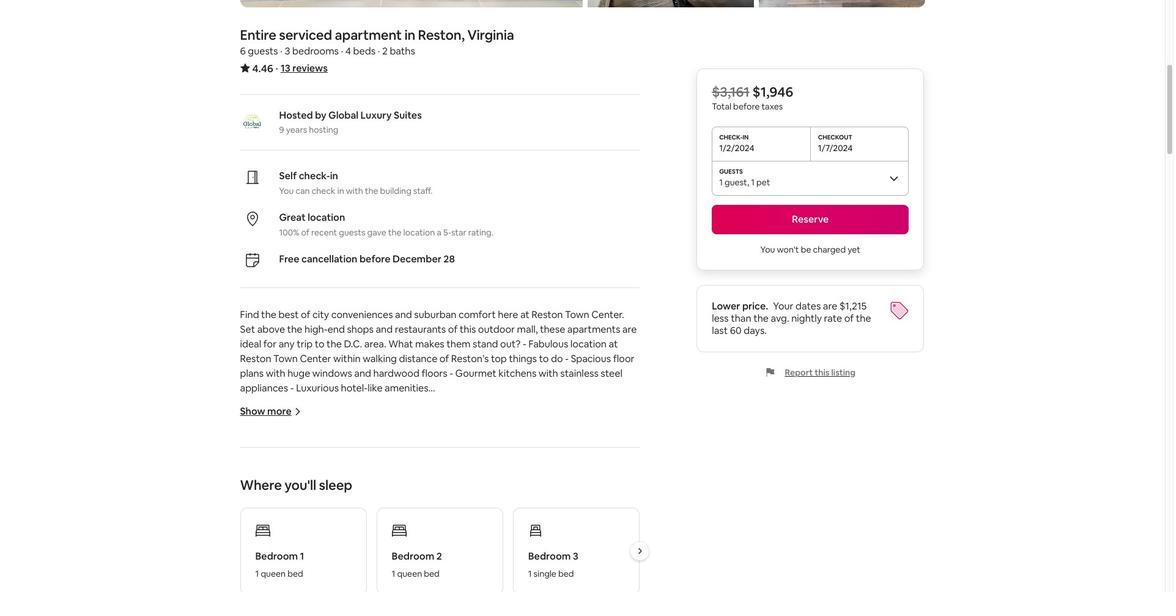 Task type: locate. For each thing, give the bounding box(es) containing it.
your up furnishings,
[[415, 470, 436, 482]]

hosted
[[279, 109, 313, 122]]

stainless down spacious
[[560, 367, 599, 380]]

steel inside find the best of city conveniences and suburban comfort here at reston town center. set above the high-end shops and restaurants of this outdoor mall, these apartments are ideal for any trip to the d.c. area. what makes them stand out? - fabulous location at reston town center within walking distance of reston's top things to do - spacious floor plans with huge windows and hardwood floors - gourmet kitchens with stainless steel appliances - luxurious hotel-like amenities
[[601, 367, 623, 380]]

center.
[[592, 308, 624, 321], [389, 440, 422, 453]]

with down do
[[539, 367, 558, 380]]

0 horizontal spatial like
[[286, 587, 301, 592]]

2 vertical spatial this
[[525, 455, 541, 468]]

1 vertical spatial location
[[403, 227, 435, 238]]

0 vertical spatial steel
[[601, 367, 623, 380]]

0 vertical spatial high-
[[305, 323, 328, 336]]

a down bedroom 2 1 queen bed
[[391, 587, 397, 592]]

bedroom inside bedroom 1 1 queen bed
[[255, 550, 298, 563]]

appetite.
[[430, 528, 471, 541]]

1 vertical spatial for
[[272, 440, 285, 453]]

entire
[[240, 26, 276, 43]]

center. down "virginia,"
[[389, 440, 422, 453]]

3
[[285, 45, 290, 57], [573, 550, 578, 563]]

1 vertical spatial building
[[581, 455, 617, 468]]

2 bedroom from the left
[[392, 550, 434, 563]]

1 horizontal spatial up
[[519, 543, 531, 556]]

baths
[[390, 45, 415, 57]]

this up the them
[[460, 323, 476, 336]]

0 vertical spatial before
[[733, 101, 760, 112]]

1 horizontal spatial high-
[[329, 484, 352, 497]]

0 vertical spatial guests
[[248, 45, 278, 57]]

makes
[[415, 337, 444, 350]]

0 vertical spatial center.
[[592, 308, 624, 321]]

-
[[523, 337, 526, 350], [565, 352, 569, 365], [450, 367, 453, 380], [290, 382, 294, 394]]

charming
[[414, 426, 457, 438]]

2 horizontal spatial bedroom
[[528, 550, 571, 563]]

to
[[315, 337, 325, 350], [539, 352, 549, 365], [285, 426, 295, 438], [595, 470, 605, 482], [372, 499, 382, 512]]

1 horizontal spatial center.
[[592, 308, 624, 321]]

0 horizontal spatial reston,
[[333, 426, 367, 438]]

1 vertical spatial stainless
[[283, 558, 321, 571]]

steel down "advantage"
[[323, 558, 345, 571]]

bedroom inside bedroom 2 1 queen bed
[[392, 550, 434, 563]]

reston, inside entire serviced apartment in reston, virginia 6 guests · 3 bedrooms · 4 beds · 2 baths
[[418, 26, 465, 43]]

0 horizontal spatial restaurants
[[395, 323, 446, 336]]

1 horizontal spatial reston,
[[418, 26, 465, 43]]

0 vertical spatial building
[[380, 185, 411, 196]]

2 vertical spatial town
[[362, 440, 387, 453]]

1 vertical spatial 3
[[573, 550, 578, 563]]

reston, down herndon/reston reston 3 bedroom lobby image
[[418, 26, 465, 43]]

a right 'stay'
[[592, 499, 598, 512]]

outdoor
[[478, 323, 515, 336]]

0 horizontal spatial appliances
[[240, 382, 288, 394]]

less
[[712, 312, 729, 325]]

1 horizontal spatial stainless
[[560, 367, 599, 380]]

1 horizontal spatial find
[[372, 587, 389, 592]]

0 vertical spatial your
[[415, 470, 436, 482]]

great location 100% of recent guests gave the location a 5-star rating.
[[279, 211, 494, 238]]

3 inside bedroom 3 1 single bed
[[573, 550, 578, 563]]

this left listing
[[815, 367, 830, 378]]

a right if at the left bottom of page
[[481, 528, 487, 541]]

and down whip in the left of the page
[[505, 558, 522, 571]]

bed up mouthwatering
[[424, 568, 440, 579]]

center. up 'apartments' at the bottom of the page
[[592, 308, 624, 321]]

1 left single
[[528, 568, 532, 579]]

stainless up "microwave," on the left bottom
[[283, 558, 321, 571]]

in up check
[[330, 169, 338, 182]]

0 horizontal spatial feel
[[267, 587, 284, 592]]

welcome
[[240, 426, 283, 438]]

queen inside bedroom 1 1 queen bed
[[261, 568, 286, 579]]

really
[[384, 499, 408, 512]]

city
[[313, 308, 329, 321]]

d.c. inside find the best of city conveniences and suburban comfort here at reston town center. set above the high-end shops and restaurants of this outdoor mall, these apartments are ideal for any trip to the d.c. area. what makes them stand out? - fabulous location at reston town center within walking distance of reston's top things to do - spacious floor plans with huge windows and hardwood floors - gourmet kitchens with stainless steel appliances - luxurious hotel-like amenities
[[344, 337, 362, 350]]

0 horizontal spatial bed
[[288, 568, 303, 579]]

a left 5-
[[437, 227, 442, 238]]

- right floors at the left bottom of the page
[[450, 367, 453, 380]]

upscale
[[322, 455, 356, 468]]

1 vertical spatial feel
[[267, 587, 284, 592]]

1 horizontal spatial location
[[403, 227, 435, 238]]

feel
[[455, 499, 472, 512], [267, 587, 284, 592]]

1 horizontal spatial 2
[[436, 550, 442, 563]]

bed right single
[[558, 568, 574, 579]]

perched
[[424, 440, 461, 453]]

top
[[491, 352, 507, 365]]

2 horizontal spatial this
[[815, 367, 830, 378]]

1 horizontal spatial restaurants
[[507, 587, 558, 592]]

microwave,
[[266, 572, 318, 585]]

show more button
[[240, 405, 301, 418]]

for down above
[[263, 337, 277, 350]]

1 vertical spatial steel
[[323, 558, 345, 571]]

are up array in the left of the page
[[470, 572, 485, 585]]

high- down city
[[305, 323, 328, 336]]

1 guest , 1 pet
[[719, 177, 770, 188]]

of inside your dates are $1,215 less than the avg. nightly rate of the last 60 days.
[[844, 312, 854, 325]]

· left 13
[[276, 62, 278, 74]]

delicious
[[540, 543, 580, 556]]

0 horizontal spatial queen
[[261, 568, 286, 579]]

the down undoubtedly
[[353, 543, 368, 556]]

queen down take
[[261, 568, 286, 579]]

1 left include
[[392, 568, 395, 579]]

1 horizontal spatial bedroom
[[392, 550, 434, 563]]

0 horizontal spatial 2
[[382, 45, 388, 57]]

than
[[731, 312, 751, 325]]

,
[[747, 177, 749, 188]]

3 up 13
[[285, 45, 290, 57]]

1 vertical spatial center.
[[389, 440, 422, 453]]

1 vertical spatial find
[[372, 587, 389, 592]]

within
[[333, 352, 361, 365]]

location inside find the best of city conveniences and suburban comfort here at reston town center. set above the high-end shops and restaurants of this outdoor mall, these apartments are ideal for any trip to the d.c. area. what makes them stand out? - fabulous location at reston town center within walking distance of reston's top things to do - spacious floor plans with huge windows and hardwood floors - gourmet kitchens with stainless steel appliances - luxurious hotel-like amenities
[[571, 337, 607, 350]]

end up space
[[352, 484, 370, 497]]

1 vertical spatial d.c.
[[565, 426, 583, 438]]

plenty
[[547, 484, 575, 497]]

0 vertical spatial this
[[460, 323, 476, 336]]

of left city
[[301, 308, 310, 321]]

restaurants down stocked
[[507, 587, 558, 592]]

from right day
[[391, 470, 413, 482]]

trip
[[297, 337, 313, 350]]

days
[[304, 514, 325, 526]]

at
[[520, 308, 530, 321], [609, 337, 618, 350], [474, 499, 484, 512], [544, 528, 553, 541], [560, 587, 569, 592]]

the down 'restaurants,'
[[293, 470, 308, 482]]

the down popular on the right of the page
[[602, 528, 618, 541]]

array
[[471, 587, 493, 592]]

bedroom 1 1 queen bed
[[255, 550, 304, 579]]

2 bed from the left
[[424, 568, 440, 579]]

1 vertical spatial your
[[282, 514, 302, 526]]

building left staff.
[[380, 185, 411, 196]]

are inside find the best of city conveniences and suburban comfort here at reston town center. set above the high-end shops and restaurants of this outdoor mall, these apartments are ideal for any trip to the d.c. area. what makes them stand out? - fabulous location at reston town center within walking distance of reston's top things to do - spacious floor plans with huge windows and hardwood floors - gourmet kitchens with stainless steel appliances - luxurious hotel-like amenities
[[623, 323, 637, 336]]

in
[[405, 26, 415, 43], [330, 169, 338, 182], [337, 185, 344, 196], [592, 528, 600, 541]]

casual
[[489, 528, 517, 541]]

0 vertical spatial 3
[[285, 45, 290, 57]]

center
[[300, 352, 331, 365]]

end down city
[[328, 323, 345, 336]]

2 left baths
[[382, 45, 388, 57]]

0 vertical spatial appliances
[[240, 382, 288, 394]]

kitchen
[[441, 543, 474, 556]]

0 vertical spatial reston,
[[418, 26, 465, 43]]

lower
[[712, 300, 740, 313]]

of inside great location 100% of recent guests gave the location a 5-star rating.
[[301, 227, 309, 238]]

the right rate
[[856, 312, 871, 325]]

1 vertical spatial before
[[360, 252, 391, 265]]

single
[[534, 568, 556, 579]]

0 horizontal spatial from
[[391, 470, 413, 482]]

0 horizontal spatial center.
[[389, 440, 422, 453]]

town up shopping,
[[362, 440, 387, 453]]

0 horizontal spatial steel
[[323, 558, 345, 571]]

1 vertical spatial end
[[352, 484, 370, 497]]

bedroom up single
[[528, 550, 571, 563]]

appliances up the dishwasher,
[[347, 558, 395, 571]]

steel down floor
[[601, 367, 623, 380]]

rating.
[[468, 227, 494, 238]]

1 vertical spatial from
[[391, 470, 413, 482]]

shops
[[347, 323, 374, 336]]

great
[[240, 455, 264, 468]]

2 horizontal spatial reston
[[532, 308, 563, 321]]

guests inside entire serviced apartment in reston, virginia 6 guests · 3 bedrooms · 4 beds · 2 baths
[[248, 45, 278, 57]]

location up december
[[403, 227, 435, 238]]

of right rate
[[844, 312, 854, 325]]

appliances inside find the best of city conveniences and suburban comfort here at reston town center. set above the high-end shops and restaurants of this outdoor mall, these apartments are ideal for any trip to the d.c. area. what makes them stand out? - fabulous location at reston town center within walking distance of reston's top things to do - spacious floor plans with huge windows and hardwood floors - gourmet kitchens with stainless steel appliances - luxurious hotel-like amenities
[[240, 382, 288, 394]]

0 vertical spatial d.c.
[[344, 337, 362, 350]]

2 horizontal spatial town
[[565, 308, 589, 321]]

are right dates at the bottom right
[[823, 300, 838, 313]]

do
[[551, 352, 563, 365]]

essentials.
[[585, 572, 631, 585]]

full-
[[439, 558, 457, 571]]

you'll
[[285, 484, 307, 497], [294, 528, 317, 541]]

taxes
[[762, 101, 783, 112]]

1 horizontal spatial guests
[[339, 227, 365, 238]]

2 horizontal spatial bed
[[558, 568, 574, 579]]

in up baths
[[405, 26, 415, 43]]

the down the "best" at the left bottom of the page
[[287, 323, 302, 336]]

0 vertical spatial stainless
[[560, 367, 599, 380]]

for up 'restaurants,'
[[272, 440, 285, 453]]

0 vertical spatial from
[[552, 440, 574, 453]]

corner
[[459, 426, 488, 438]]

0 horizontal spatial bedroom
[[255, 550, 298, 563]]

1 horizontal spatial end
[[352, 484, 370, 497]]

and down include
[[393, 572, 410, 585]]

1 horizontal spatial before
[[733, 101, 760, 112]]

for inside welcome to friendly reston, virginia, a charming corner of the sprawling d.c. metro area known for the lively reston town center. perched just a stone's throw from a slew of great restaurants, upscale shopping, and convenient essentials, this modern building has it all.  greet the beautiful d.c. day from your quiet, private bedroom. in addition to a plush mattress, you'll find high-end wood furnishings, quartz countertops, plenty of natural light, and ample closet space to really make you feel at home. unpack and stay a while! whether your days are filled with meetings, family visits, or tours of d.c.'s most popular attractions, you'll undoubtedly work up an appetite. if a casual night at home is in the cards, take advantage of the stunning chef's kitchen and whip up a delicious meal. the premium stainless steel appliances include a full-size fridge and freezer, electric stove, oven, microwave, and dishwasher, and the cabinets are fully stocked with the essentials. don't feel like cooking? you'll find a mouthwatering array of restaurants at
[[272, 440, 285, 453]]

0 horizontal spatial guests
[[248, 45, 278, 57]]

appliances
[[240, 382, 288, 394], [347, 558, 395, 571]]

with right check
[[346, 185, 363, 196]]

2
[[382, 45, 388, 57], [436, 550, 442, 563]]

location up recent
[[308, 211, 345, 224]]

bedroom
[[255, 550, 298, 563], [392, 550, 434, 563], [528, 550, 571, 563]]

high- inside find the best of city conveniences and suburban comfort here at reston town center. set above the high-end shops and restaurants of this outdoor mall, these apartments are ideal for any trip to the d.c. area. what makes them stand out? - fabulous location at reston town center within walking distance of reston's top things to do - spacious floor plans with huge windows and hardwood floors - gourmet kitchens with stainless steel appliances - luxurious hotel-like amenities
[[305, 323, 328, 336]]

recent
[[311, 227, 337, 238]]

from up modern
[[552, 440, 574, 453]]

0 horizontal spatial 3
[[285, 45, 290, 57]]

herndon/reston reston 3 bedroom lobby image
[[240, 0, 583, 7]]

your down ample
[[282, 514, 302, 526]]

like down the hardwood
[[368, 382, 383, 394]]

avg.
[[771, 312, 789, 325]]

1 vertical spatial like
[[286, 587, 301, 592]]

1 horizontal spatial your
[[415, 470, 436, 482]]

bedroom inside bedroom 3 1 single bed
[[528, 550, 571, 563]]

plans
[[240, 367, 264, 380]]

beds
[[353, 45, 376, 57]]

0 horizontal spatial you
[[279, 185, 294, 196]]

restaurants inside find the best of city conveniences and suburban comfort here at reston town center. set above the high-end shops and restaurants of this outdoor mall, these apartments are ideal for any trip to the d.c. area. what makes them stand out? - fabulous location at reston town center within walking distance of reston's top things to do - spacious floor plans with huge windows and hardwood floors - gourmet kitchens with stainless steel appliances - luxurious hotel-like amenities
[[395, 323, 446, 336]]

1 vertical spatial reston
[[240, 352, 271, 365]]

undoubtedly
[[319, 528, 376, 541]]

0 horizontal spatial building
[[380, 185, 411, 196]]

1 up don't
[[255, 568, 259, 579]]

you left won't on the top right
[[761, 244, 775, 255]]

steel inside welcome to friendly reston, virginia, a charming corner of the sprawling d.c. metro area known for the lively reston town center. perched just a stone's throw from a slew of great restaurants, upscale shopping, and convenient essentials, this modern building has it all.  greet the beautiful d.c. day from your quiet, private bedroom. in addition to a plush mattress, you'll find high-end wood furnishings, quartz countertops, plenty of natural light, and ample closet space to really make you feel at home. unpack and stay a while! whether your days are filled with meetings, family visits, or tours of d.c.'s most popular attractions, you'll undoubtedly work up an appetite. if a casual night at home is in the cards, take advantage of the stunning chef's kitchen and whip up a delicious meal. the premium stainless steel appliances include a full-size fridge and freezer, electric stove, oven, microwave, and dishwasher, and the cabinets are fully stocked with the essentials. don't feel like cooking? you'll find a mouthwatering array of restaurants at
[[323, 558, 345, 571]]

1 horizontal spatial this
[[525, 455, 541, 468]]

0 horizontal spatial location
[[308, 211, 345, 224]]

oven,
[[240, 572, 264, 585]]

bed inside bedroom 3 1 single bed
[[558, 568, 574, 579]]

building down slew
[[581, 455, 617, 468]]

in right is
[[592, 528, 600, 541]]

like down "microwave," on the left bottom
[[286, 587, 301, 592]]

1 horizontal spatial reston
[[329, 440, 360, 453]]

1 horizontal spatial 3
[[573, 550, 578, 563]]

in inside entire serviced apartment in reston, virginia 6 guests · 3 bedrooms · 4 beds · 2 baths
[[405, 26, 415, 43]]

bed inside bedroom 1 1 queen bed
[[288, 568, 303, 579]]

1 queen from the left
[[261, 568, 286, 579]]

0 vertical spatial feel
[[455, 499, 472, 512]]

1 horizontal spatial appliances
[[347, 558, 395, 571]]

1 bed from the left
[[288, 568, 303, 579]]

bedroom down attractions,
[[255, 550, 298, 563]]

0 vertical spatial 2
[[382, 45, 388, 57]]

to up natural
[[595, 470, 605, 482]]

1 horizontal spatial queen
[[397, 568, 422, 579]]

d.c. left metro
[[565, 426, 583, 438]]

kitchens
[[499, 367, 537, 380]]

and down mattress,
[[264, 499, 281, 512]]

bed inside bedroom 2 1 queen bed
[[424, 568, 440, 579]]

2 queen from the left
[[397, 568, 422, 579]]

0 horizontal spatial high-
[[305, 323, 328, 336]]

· up 13
[[280, 45, 283, 57]]

popular
[[593, 514, 627, 526]]

reston up these
[[532, 308, 563, 321]]

0 horizontal spatial stainless
[[283, 558, 321, 571]]

are up floor
[[623, 323, 637, 336]]

these
[[540, 323, 565, 336]]

high-
[[305, 323, 328, 336], [329, 484, 352, 497]]

appliances down plans on the left
[[240, 382, 288, 394]]

this inside welcome to friendly reston, virginia, a charming corner of the sprawling d.c. metro area known for the lively reston town center. perched just a stone's throw from a slew of great restaurants, upscale shopping, and convenient essentials, this modern building has it all.  greet the beautiful d.c. day from your quiet, private bedroom. in addition to a plush mattress, you'll find high-end wood furnishings, quartz countertops, plenty of natural light, and ample closet space to really make you feel at home. unpack and stay a while! whether your days are filled with meetings, family visits, or tours of d.c.'s most popular attractions, you'll undoubtedly work up an appetite. if a casual night at home is in the cards, take advantage of the stunning chef's kitchen and whip up a delicious meal. the premium stainless steel appliances include a full-size fridge and freezer, electric stove, oven, microwave, and dishwasher, and the cabinets are fully stocked with the essentials. don't feel like cooking? you'll find a mouthwatering array of restaurants at
[[525, 455, 541, 468]]

for
[[263, 337, 277, 350], [272, 440, 285, 453]]

1 horizontal spatial like
[[368, 382, 383, 394]]

5-
[[443, 227, 451, 238]]

like inside find the best of city conveniences and suburban comfort here at reston town center. set above the high-end shops and restaurants of this outdoor mall, these apartments are ideal for any trip to the d.c. area. what makes them stand out? - fabulous location at reston town center within walking distance of reston's top things to do - spacious floor plans with huge windows and hardwood floors - gourmet kitchens with stainless steel appliances - luxurious hotel-like amenities
[[368, 382, 383, 394]]

dates
[[796, 300, 821, 313]]

with left huge
[[266, 367, 285, 380]]

3 bed from the left
[[558, 568, 574, 579]]

queen for bedroom 2
[[397, 568, 422, 579]]

bedrooms
[[292, 45, 339, 57]]

location
[[308, 211, 345, 224], [403, 227, 435, 238], [571, 337, 607, 350]]

1 horizontal spatial town
[[362, 440, 387, 453]]

1 bedroom from the left
[[255, 550, 298, 563]]

in
[[546, 470, 553, 482]]

center. inside welcome to friendly reston, virginia, a charming corner of the sprawling d.c. metro area known for the lively reston town center. perched just a stone's throw from a slew of great restaurants, upscale shopping, and convenient essentials, this modern building has it all.  greet the beautiful d.c. day from your quiet, private bedroom. in addition to a plush mattress, you'll find high-end wood furnishings, quartz countertops, plenty of natural light, and ample closet space to really make you feel at home. unpack and stay a while! whether your days are filled with meetings, family visits, or tours of d.c.'s most popular attractions, you'll undoubtedly work up an appetite. if a casual night at home is in the cards, take advantage of the stunning chef's kitchen and whip up a delicious meal. the premium stainless steel appliances include a full-size fridge and freezer, electric stove, oven, microwave, and dishwasher, and the cabinets are fully stocked with the essentials. don't feel like cooking? you'll find a mouthwatering array of restaurants at
[[389, 440, 422, 453]]

all.
[[248, 470, 260, 482]]

like
[[368, 382, 383, 394], [286, 587, 301, 592]]

attractions,
[[240, 528, 292, 541]]

shopping,
[[359, 455, 403, 468]]

2 vertical spatial location
[[571, 337, 607, 350]]

restaurants
[[395, 323, 446, 336], [507, 587, 558, 592]]

stainless inside welcome to friendly reston, virginia, a charming corner of the sprawling d.c. metro area known for the lively reston town center. perched just a stone's throw from a slew of great restaurants, upscale shopping, and convenient essentials, this modern building has it all.  greet the beautiful d.c. day from your quiet, private bedroom. in addition to a plush mattress, you'll find high-end wood furnishings, quartz countertops, plenty of natural light, and ample closet space to really make you feel at home. unpack and stay a while! whether your days are filled with meetings, family visits, or tours of d.c.'s most popular attractions, you'll undoubtedly work up an appetite. if a casual night at home is in the cards, take advantage of the stunning chef's kitchen and whip up a delicious meal. the premium stainless steel appliances include a full-size fridge and freezer, electric stove, oven, microwave, and dishwasher, and the cabinets are fully stocked with the essentials. don't feel like cooking? you'll find a mouthwatering array of restaurants at
[[283, 558, 321, 571]]

queen inside bedroom 2 1 queen bed
[[397, 568, 422, 579]]

1 vertical spatial restaurants
[[507, 587, 558, 592]]

1 vertical spatial reston,
[[333, 426, 367, 438]]

1 vertical spatial appliances
[[347, 558, 395, 571]]

0 vertical spatial you
[[279, 185, 294, 196]]

3 bedroom from the left
[[528, 550, 571, 563]]

like inside welcome to friendly reston, virginia, a charming corner of the sprawling d.c. metro area known for the lively reston town center. perched just a stone's throw from a slew of great restaurants, upscale shopping, and convenient essentials, this modern building has it all.  greet the beautiful d.c. day from your quiet, private bedroom. in addition to a plush mattress, you'll find high-end wood furnishings, quartz countertops, plenty of natural light, and ample closet space to really make you feel at home. unpack and stay a while! whether your days are filled with meetings, family visits, or tours of d.c.'s most popular attractions, you'll undoubtedly work up an appetite. if a casual night at home is in the cards, take advantage of the stunning chef's kitchen and whip up a delicious meal. the premium stainless steel appliances include a full-size fridge and freezer, electric stove, oven, microwave, and dishwasher, and the cabinets are fully stocked with the essentials. don't feel like cooking? you'll find a mouthwatering array of restaurants at
[[286, 587, 301, 592]]

0 vertical spatial find
[[310, 484, 327, 497]]

nightly
[[792, 312, 822, 325]]

the up great location 100% of recent guests gave the location a 5-star rating.
[[365, 185, 378, 196]]

you'll down the days
[[294, 528, 317, 541]]

0 horizontal spatial before
[[360, 252, 391, 265]]

here
[[498, 308, 518, 321]]

the up 'restaurants,'
[[287, 440, 303, 453]]

0 horizontal spatial end
[[328, 323, 345, 336]]

reston, inside welcome to friendly reston, virginia, a charming corner of the sprawling d.c. metro area known for the lively reston town center. perched just a stone's throw from a slew of great restaurants, upscale shopping, and convenient essentials, this modern building has it all.  greet the beautiful d.c. day from your quiet, private bedroom. in addition to a plush mattress, you'll find high-end wood furnishings, quartz countertops, plenty of natural light, and ample closet space to really make you feel at home. unpack and stay a while! whether your days are filled with meetings, family visits, or tours of d.c.'s most popular attractions, you'll undoubtedly work up an appetite. if a casual night at home is in the cards, take advantage of the stunning chef's kitchen and whip up a delicious meal. the premium stainless steel appliances include a full-size fridge and freezer, electric stove, oven, microwave, and dishwasher, and the cabinets are fully stocked with the essentials. don't feel like cooking? you'll find a mouthwatering array of restaurants at
[[333, 426, 367, 438]]

a left slew
[[576, 440, 581, 453]]

space
[[343, 499, 370, 512]]

reston, up upscale
[[333, 426, 367, 438]]

0 horizontal spatial this
[[460, 323, 476, 336]]

2 vertical spatial reston
[[329, 440, 360, 453]]

1 vertical spatial guests
[[339, 227, 365, 238]]

you
[[279, 185, 294, 196], [761, 244, 775, 255]]

1 vertical spatial 2
[[436, 550, 442, 563]]

reston
[[532, 308, 563, 321], [240, 352, 271, 365], [329, 440, 360, 453]]

a inside great location 100% of recent guests gave the location a 5-star rating.
[[437, 227, 442, 238]]

the left "avg."
[[754, 312, 769, 325]]

feel down quartz
[[455, 499, 472, 512]]

you inside self check-in you can check in with the building staff.
[[279, 185, 294, 196]]

quiet,
[[438, 470, 463, 482]]

location up spacious
[[571, 337, 607, 350]]

to left do
[[539, 352, 549, 365]]



Task type: describe. For each thing, give the bounding box(es) containing it.
next image
[[636, 548, 643, 555]]

home.
[[486, 499, 514, 512]]

town inside welcome to friendly reston, virginia, a charming corner of the sprawling d.c. metro area known for the lively reston town center. perched just a stone's throw from a slew of great restaurants, upscale shopping, and convenient essentials, this modern building has it all.  greet the beautiful d.c. day from your quiet, private bedroom. in addition to a plush mattress, you'll find high-end wood furnishings, quartz countertops, plenty of natural light, and ample closet space to really make you feel at home. unpack and stay a while! whether your days are filled with meetings, family visits, or tours of d.c.'s most popular attractions, you'll undoubtedly work up an appetite. if a casual night at home is in the cards, take advantage of the stunning chef's kitchen and whip up a delicious meal. the premium stainless steel appliances include a full-size fridge and freezer, electric stove, oven, microwave, and dishwasher, and the cabinets are fully stocked with the essentials. don't feel like cooking? you'll find a mouthwatering array of restaurants at
[[362, 440, 387, 453]]

the inside great location 100% of recent guests gave the location a 5-star rating.
[[388, 227, 401, 238]]

$3,161
[[712, 83, 750, 100]]

guests inside great location 100% of recent guests gave the location a 5-star rating.
[[339, 227, 365, 238]]

and up the area. on the left
[[376, 323, 393, 336]]

listing
[[831, 367, 856, 378]]

bedroom for bedroom 1
[[255, 550, 298, 563]]

find the best of city conveniences and suburban comfort here at reston town center. set above the high-end shops and restaurants of this outdoor mall, these apartments are ideal for any trip to the d.c. area. what makes them stand out? - fabulous location at reston town center within walking distance of reston's top things to do - spacious floor plans with huge windows and hardwood floors - gourmet kitchens with stainless steel appliances - luxurious hotel-like amenities
[[240, 308, 639, 394]]

ample
[[283, 499, 311, 512]]

last
[[712, 324, 728, 337]]

of down undoubtedly
[[341, 543, 351, 556]]

1 right ,
[[751, 177, 755, 188]]

center. inside find the best of city conveniences and suburban comfort here at reston town center. set above the high-end shops and restaurants of this outdoor mall, these apartments are ideal for any trip to the d.c. area. what makes them stand out? - fabulous location at reston town center within walking distance of reston's top things to do - spacious floor plans with huge windows and hardwood floors - gourmet kitchens with stainless steel appliances - luxurious hotel-like amenities
[[592, 308, 624, 321]]

appliances inside welcome to friendly reston, virginia, a charming corner of the sprawling d.c. metro area known for the lively reston town center. perched just a stone's throw from a slew of great restaurants, upscale shopping, and convenient essentials, this modern building has it all.  greet the beautiful d.c. day from your quiet, private bedroom. in addition to a plush mattress, you'll find high-end wood furnishings, quartz countertops, plenty of natural light, and ample closet space to really make you feel at home. unpack and stay a while! whether your days are filled with meetings, family visits, or tours of d.c.'s most popular attractions, you'll undoubtedly work up an appetite. if a casual night at home is in the cards, take advantage of the stunning chef's kitchen and whip up a delicious meal. the premium stainless steel appliances include a full-size fridge and freezer, electric stove, oven, microwave, and dishwasher, and the cabinets are fully stocked with the essentials. don't feel like cooking? you'll find a mouthwatering array of restaurants at
[[347, 558, 395, 571]]

0 horizontal spatial find
[[310, 484, 327, 497]]

make
[[410, 499, 435, 512]]

mattress,
[[240, 484, 282, 497]]

of up 'stay'
[[577, 484, 586, 497]]

1 inside bedroom 2 1 queen bed
[[392, 568, 395, 579]]

1 inside bedroom 3 1 single bed
[[528, 568, 532, 579]]

quartz
[[453, 484, 484, 497]]

reserve button
[[712, 205, 909, 234]]

advantage
[[291, 543, 339, 556]]

lively
[[305, 440, 327, 453]]

countertops,
[[486, 484, 545, 497]]

and down plenty
[[553, 499, 569, 512]]

stainless inside find the best of city conveniences and suburban comfort here at reston town center. set above the high-end shops and restaurants of this outdoor mall, these apartments are ideal for any trip to the d.c. area. what makes them stand out? - fabulous location at reston town center within walking distance of reston's top things to do - spacious floor plans with huge windows and hardwood floors - gourmet kitchens with stainless steel appliances - luxurious hotel-like amenities
[[560, 367, 599, 380]]

and up hotel-
[[354, 367, 371, 380]]

bedroom 2 1 queen bed
[[392, 550, 442, 579]]

1 right take
[[300, 550, 304, 563]]

- right out?
[[523, 337, 526, 350]]

bed for 3
[[558, 568, 574, 579]]

what
[[388, 337, 413, 350]]

the up stone's
[[502, 426, 517, 438]]

a left full-
[[432, 558, 437, 571]]

fabulous
[[529, 337, 568, 350]]

you
[[437, 499, 453, 512]]

out?
[[500, 337, 521, 350]]

while!
[[600, 499, 625, 512]]

- right do
[[565, 352, 569, 365]]

$3,161 $1,946 total before taxes
[[712, 83, 793, 112]]

your
[[773, 300, 794, 313]]

you'll
[[346, 587, 370, 592]]

where
[[240, 476, 282, 493]]

the inside self check-in you can check in with the building staff.
[[365, 185, 378, 196]]

building inside welcome to friendly reston, virginia, a charming corner of the sprawling d.c. metro area known for the lively reston town center. perched just a stone's throw from a slew of great restaurants, upscale shopping, and convenient essentials, this modern building has it all.  greet the beautiful d.c. day from your quiet, private bedroom. in addition to a plush mattress, you'll find high-end wood furnishings, quartz countertops, plenty of natural light, and ample closet space to really make you feel at home. unpack and stay a while! whether your days are filled with meetings, family visits, or tours of d.c.'s most popular attractions, you'll undoubtedly work up an appetite. if a casual night at home is in the cards, take advantage of the stunning chef's kitchen and whip up a delicious meal. the premium stainless steel appliances include a full-size fridge and freezer, electric stove, oven, microwave, and dishwasher, and the cabinets are fully stocked with the essentials. don't feel like cooking? you'll find a mouthwatering array of restaurants at
[[581, 455, 617, 468]]

luxury
[[361, 109, 392, 122]]

1/2/2024
[[719, 143, 754, 154]]

convenient
[[424, 455, 474, 468]]

and up the cooking?
[[320, 572, 337, 585]]

$1,215
[[840, 300, 867, 313]]

at down d.c.'s on the left bottom
[[544, 528, 553, 541]]

and up furnishings,
[[405, 455, 422, 468]]

of down fully
[[495, 587, 505, 592]]

essentials,
[[476, 455, 522, 468]]

restaurants inside welcome to friendly reston, virginia, a charming corner of the sprawling d.c. metro area known for the lively reston town center. perched just a stone's throw from a slew of great restaurants, upscale shopping, and convenient essentials, this modern building has it all.  greet the beautiful d.c. day from your quiet, private bedroom. in addition to a plush mattress, you'll find high-end wood furnishings, quartz countertops, plenty of natural light, and ample closet space to really make you feel at home. unpack and stay a while! whether your days are filled with meetings, family visits, or tours of d.c.'s most popular attractions, you'll undoubtedly work up an appetite. if a casual night at home is in the cards, take advantage of the stunning chef's kitchen and whip up a delicious meal. the premium stainless steel appliances include a full-size fridge and freezer, electric stove, oven, microwave, and dishwasher, and the cabinets are fully stocked with the essentials. don't feel like cooking? you'll find a mouthwatering array of restaurants at
[[507, 587, 558, 592]]

self
[[279, 169, 297, 182]]

0 vertical spatial town
[[565, 308, 589, 321]]

d.c.'s
[[541, 514, 565, 526]]

13
[[281, 62, 290, 74]]

2 inside entire serviced apartment in reston, virginia 6 guests · 3 bedrooms · 4 beds · 2 baths
[[382, 45, 388, 57]]

host profile picture image
[[240, 109, 265, 134]]

herndon/reston reston 3 bedroom dining room image
[[759, 0, 925, 7]]

1 vertical spatial you'll
[[294, 528, 317, 541]]

3 inside entire serviced apartment in reston, virginia 6 guests · 3 bedrooms · 4 beds · 2 baths
[[285, 45, 290, 57]]

2 inside bedroom 2 1 queen bed
[[436, 550, 442, 563]]

self check-in you can check in with the building staff.
[[279, 169, 433, 196]]

1 left guest
[[719, 177, 723, 188]]

light,
[[240, 499, 262, 512]]

a down the night on the left bottom of page
[[533, 543, 538, 556]]

free cancellation before december 28
[[279, 252, 455, 265]]

0 horizontal spatial reston
[[240, 352, 271, 365]]

don't
[[240, 587, 265, 592]]

entire serviced apartment in reston, virginia 6 guests · 3 bedrooms · 4 beds · 2 baths
[[240, 26, 514, 57]]

or
[[492, 514, 502, 526]]

end inside find the best of city conveniences and suburban comfort here at reston town center. set above the high-end shops and restaurants of this outdoor mall, these apartments are ideal for any trip to the d.c. area. what makes them stand out? - fabulous location at reston town center within walking distance of reston's top things to do - spacious floor plans with huge windows and hardwood floors - gourmet kitchens with stainless steel appliances - luxurious hotel-like amenities
[[328, 323, 345, 336]]

beautiful
[[310, 470, 350, 482]]

9
[[279, 124, 284, 135]]

modern
[[543, 455, 579, 468]]

private
[[465, 470, 497, 482]]

report this listing button
[[765, 367, 856, 378]]

rate
[[824, 312, 842, 325]]

unpack
[[516, 499, 550, 512]]

in inside welcome to friendly reston, virginia, a charming corner of the sprawling d.c. metro area known for the lively reston town center. perched just a stone's throw from a slew of great restaurants, upscale shopping, and convenient essentials, this modern building has it all.  greet the beautiful d.c. day from your quiet, private bedroom. in addition to a plush mattress, you'll find high-end wood furnishings, quartz countertops, plenty of natural light, and ample closet space to really make you feel at home. unpack and stay a while! whether your days are filled with meetings, family visits, or tours of d.c.'s most popular attractions, you'll undoubtedly work up an appetite. if a casual night at home is in the cards, take advantage of the stunning chef's kitchen and whip up a delicious meal. the premium stainless steel appliances include a full-size fridge and freezer, electric stove, oven, microwave, and dishwasher, and the cabinets are fully stocked with the essentials. don't feel like cooking? you'll find a mouthwatering array of restaurants at
[[592, 528, 600, 541]]

check-
[[299, 169, 330, 182]]

to right trip
[[315, 337, 325, 350]]

0 vertical spatial up
[[403, 528, 415, 541]]

the down electric
[[568, 572, 583, 585]]

at down bedroom 3 1 single bed
[[560, 587, 569, 592]]

guest
[[725, 177, 747, 188]]

- down huge
[[290, 382, 294, 394]]

and up what
[[395, 308, 412, 321]]

queen for bedroom 1
[[261, 568, 286, 579]]

ideal
[[240, 337, 261, 350]]

before inside $3,161 $1,946 total before taxes
[[733, 101, 760, 112]]

wood
[[372, 484, 397, 497]]

reston's
[[451, 352, 489, 365]]

hosting
[[309, 124, 339, 135]]

to down more
[[285, 426, 295, 438]]

is
[[584, 528, 590, 541]]

closet
[[314, 499, 341, 512]]

addition
[[556, 470, 593, 482]]

floor
[[613, 352, 635, 365]]

if
[[473, 528, 479, 541]]

you'll
[[284, 476, 316, 493]]

for inside find the best of city conveniences and suburban comfort here at reston town center. set above the high-end shops and restaurants of this outdoor mall, these apartments are ideal for any trip to the d.c. area. what makes them stand out? - fabulous location at reston town center within walking distance of reston's top things to do - spacious floor plans with huge windows and hardwood floors - gourmet kitchens with stainless steel appliances - luxurious hotel-like amenities
[[263, 337, 277, 350]]

of down unpack
[[530, 514, 539, 526]]

a right the just
[[482, 440, 487, 453]]

with down freezer,
[[546, 572, 566, 585]]

at up floor
[[609, 337, 618, 350]]

a right "virginia,"
[[407, 426, 412, 438]]

this inside find the best of city conveniences and suburban comfort here at reston town center. set above the high-end shops and restaurants of this outdoor mall, these apartments are ideal for any trip to the d.c. area. what makes them stand out? - fabulous location at reston town center within walking distance of reston's top things to do - spacious floor plans with huge windows and hardwood floors - gourmet kitchens with stainless steel appliances - luxurious hotel-like amenities
[[460, 323, 476, 336]]

cancellation
[[301, 252, 357, 265]]

1 horizontal spatial you
[[761, 244, 775, 255]]

with inside self check-in you can check in with the building staff.
[[346, 185, 363, 196]]

bed for 1
[[288, 568, 303, 579]]

· inside 4.46 · 13 reviews
[[276, 62, 278, 74]]

reston inside welcome to friendly reston, virginia, a charming corner of the sprawling d.c. metro area known for the lively reston town center. perched just a stone's throw from a slew of great restaurants, upscale shopping, and convenient essentials, this modern building has it all.  greet the beautiful d.c. day from your quiet, private bedroom. in addition to a plush mattress, you'll find high-end wood furnishings, quartz countertops, plenty of natural light, and ample closet space to really make you feel at home. unpack and stay a while! whether your days are filled with meetings, family visits, or tours of d.c.'s most popular attractions, you'll undoubtedly work up an appetite. if a casual night at home is in the cards, take advantage of the stunning chef's kitchen and whip up a delicious meal. the premium stainless steel appliances include a full-size fridge and freezer, electric stove, oven, microwave, and dishwasher, and the cabinets are fully stocked with the essentials. don't feel like cooking? you'll find a mouthwatering array of restaurants at
[[329, 440, 360, 453]]

and up fridge
[[476, 543, 493, 556]]

great
[[279, 211, 306, 224]]

lower price.
[[712, 300, 768, 313]]

bedroom for bedroom 3
[[528, 550, 571, 563]]

end inside welcome to friendly reston, virginia, a charming corner of the sprawling d.c. metro area known for the lively reston town center. perched just a stone's throw from a slew of great restaurants, upscale shopping, and convenient essentials, this modern building has it all.  greet the beautiful d.c. day from your quiet, private bedroom. in addition to a plush mattress, you'll find high-end wood furnishings, quartz countertops, plenty of natural light, and ample closet space to really make you feel at home. unpack and stay a while! whether your days are filled with meetings, family visits, or tours of d.c.'s most popular attractions, you'll undoubtedly work up an appetite. if a casual night at home is in the cards, take advantage of the stunning chef's kitchen and whip up a delicious meal. the premium stainless steel appliances include a full-size fridge and freezer, electric stove, oven, microwave, and dishwasher, and the cabinets are fully stocked with the essentials. don't feel like cooking? you'll find a mouthwatering array of restaurants at
[[352, 484, 370, 497]]

electric
[[560, 558, 594, 571]]

the up within
[[327, 337, 342, 350]]

apartments
[[567, 323, 620, 336]]

by
[[315, 109, 326, 122]]

yet
[[848, 244, 861, 255]]

bedroom for bedroom 2
[[392, 550, 434, 563]]

reserve
[[792, 213, 829, 226]]

of up floors at the left bottom of the page
[[440, 352, 449, 365]]

meetings,
[[390, 514, 434, 526]]

bed for 2
[[424, 568, 440, 579]]

above
[[257, 323, 285, 336]]

0 vertical spatial location
[[308, 211, 345, 224]]

chef's
[[411, 543, 438, 556]]

0 horizontal spatial town
[[273, 352, 298, 365]]

1 vertical spatial this
[[815, 367, 830, 378]]

day
[[373, 470, 389, 482]]

1 horizontal spatial from
[[552, 440, 574, 453]]

a up natural
[[607, 470, 612, 482]]

0 horizontal spatial your
[[282, 514, 302, 526]]

are inside your dates are $1,215 less than the avg. nightly rate of the last 60 days.
[[823, 300, 838, 313]]

won't
[[777, 244, 799, 255]]

your dates are $1,215 less than the avg. nightly rate of the last 60 days.
[[712, 300, 871, 337]]

in right check
[[337, 185, 344, 196]]

1 horizontal spatial feel
[[455, 499, 472, 512]]

4.46 · 13 reviews
[[252, 62, 328, 75]]

the up above
[[261, 308, 276, 321]]

6
[[240, 45, 246, 57]]

1 vertical spatial up
[[519, 543, 531, 556]]

the down include
[[412, 572, 428, 585]]

with up the work
[[368, 514, 387, 526]]

suburban
[[414, 308, 457, 321]]

herndon/reston reston 3 bedroom living room image
[[587, 0, 754, 7]]

family
[[436, 514, 463, 526]]

high- inside welcome to friendly reston, virginia, a charming corner of the sprawling d.c. metro area known for the lively reston town center. perched just a stone's throw from a slew of great restaurants, upscale shopping, and convenient essentials, this modern building has it all.  greet the beautiful d.c. day from your quiet, private bedroom. in addition to a plush mattress, you'll find high-end wood furnishings, quartz countertops, plenty of natural light, and ample closet space to really make you feel at home. unpack and stay a while! whether your days are filled with meetings, family visits, or tours of d.c.'s most popular attractions, you'll undoubtedly work up an appetite. if a casual night at home is in the cards, take advantage of the stunning chef's kitchen and whip up a delicious meal. the premium stainless steel appliances include a full-size fridge and freezer, electric stove, oven, microwave, and dishwasher, and the cabinets are fully stocked with the essentials. don't feel like cooking? you'll find a mouthwatering array of restaurants at
[[329, 484, 352, 497]]

· left 4
[[341, 45, 343, 57]]

are down closet
[[327, 514, 342, 526]]

to down the wood
[[372, 499, 382, 512]]

pet
[[757, 177, 770, 188]]

at up mall,
[[520, 308, 530, 321]]

of up the them
[[448, 323, 458, 336]]

hosted by global luxury suites 9 years hosting
[[279, 109, 422, 135]]

whip
[[495, 543, 517, 556]]

freezer,
[[524, 558, 558, 571]]

comfort
[[459, 308, 496, 321]]

of up stone's
[[491, 426, 500, 438]]

cabinets
[[430, 572, 468, 585]]

virginia,
[[369, 426, 404, 438]]

of right slew
[[606, 440, 615, 453]]

2 vertical spatial d.c.
[[353, 470, 371, 482]]

visits,
[[466, 514, 490, 526]]

· right "beds"
[[378, 45, 380, 57]]

60
[[730, 324, 742, 337]]

building inside self check-in you can check in with the building staff.
[[380, 185, 411, 196]]

at up 'visits,'
[[474, 499, 484, 512]]

100%
[[279, 227, 299, 238]]

0 vertical spatial you'll
[[285, 484, 307, 497]]



Task type: vqa. For each thing, say whether or not it's contained in the screenshot.
microwave,
yes



